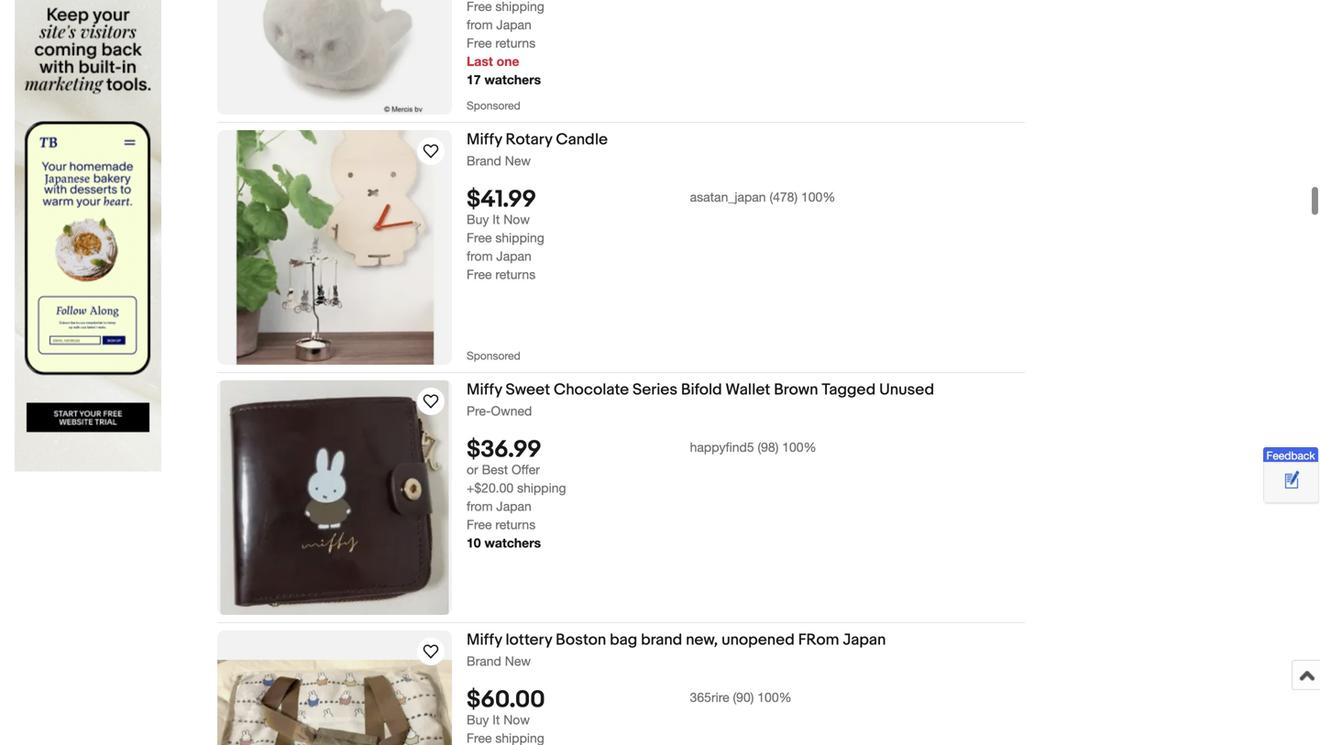 Task type: locate. For each thing, give the bounding box(es) containing it.
or
[[467, 462, 478, 477]]

shipping for now
[[495, 230, 544, 245]]

now down "lottery"
[[503, 712, 530, 727]]

miffy left rotary
[[467, 130, 502, 150]]

100% right (90)
[[757, 690, 792, 705]]

owned
[[491, 404, 532, 419]]

1 miffy from the top
[[467, 130, 502, 150]]

japan down $41.99
[[496, 248, 532, 263]]

now inside asatan_japan (478) 100% buy it now free shipping from japan free returns
[[503, 212, 530, 227]]

shipping down $41.99
[[495, 230, 544, 245]]

returns up one
[[495, 35, 536, 51]]

2 miffy from the top
[[467, 381, 502, 400]]

2 now from the top
[[503, 712, 530, 727]]

happyfind5
[[690, 439, 754, 455]]

0 vertical spatial shipping
[[495, 230, 544, 245]]

3 miffy from the top
[[467, 631, 502, 650]]

bag
[[610, 631, 637, 650]]

1 vertical spatial it
[[493, 712, 500, 727]]

miffy inside miffy lottery boston bag brand new, unopened from japan brand new
[[467, 631, 502, 650]]

now down miffy rotary candle brand new
[[503, 212, 530, 227]]

1 vertical spatial shipping
[[517, 480, 566, 495]]

1 vertical spatial returns
[[495, 267, 536, 282]]

asatan_japan
[[690, 189, 766, 204]]

1 new from the top
[[505, 153, 531, 168]]

returns inside asatan_japan (478) 100% buy it now free shipping from japan free returns
[[495, 267, 536, 282]]

0 vertical spatial watchers
[[484, 72, 541, 87]]

0 vertical spatial miffy
[[467, 130, 502, 150]]

japan down +$20.00
[[496, 499, 532, 514]]

returns inside the happyfind5 (98) 100% or best offer +$20.00 shipping from japan free returns 10 watchers
[[495, 517, 536, 532]]

miffy inside miffy sweet chocolate series bifold wallet brown tagged unused pre-owned
[[467, 381, 502, 400]]

1 it from the top
[[493, 212, 500, 227]]

japan up one
[[496, 17, 532, 32]]

returns down +$20.00
[[495, 517, 536, 532]]

1 free from the top
[[467, 35, 492, 51]]

2 vertical spatial miffy
[[467, 631, 502, 650]]

1 returns from the top
[[495, 35, 536, 51]]

miffy sweet chocolate series bifold wallet brown tagged unused heading
[[467, 381, 934, 400]]

new down rotary
[[505, 153, 531, 168]]

2 new from the top
[[505, 654, 531, 669]]

100% right '(98)'
[[782, 439, 816, 455]]

miffy rotary candle image
[[217, 130, 452, 365]]

watch miffy sweet chocolate series bifold wallet brown tagged unused image
[[420, 391, 442, 413]]

new inside miffy rotary candle brand new
[[505, 153, 531, 168]]

(478)
[[770, 189, 798, 204]]

2 returns from the top
[[495, 267, 536, 282]]

2 watchers from the top
[[484, 535, 541, 550]]

2 vertical spatial returns
[[495, 517, 536, 532]]

japan inside the happyfind5 (98) 100% or best offer +$20.00 shipping from japan free returns 10 watchers
[[496, 499, 532, 514]]

1 vertical spatial buy
[[467, 712, 489, 727]]

shipping inside asatan_japan (478) 100% buy it now free shipping from japan free returns
[[495, 230, 544, 245]]

miffy for $60.00
[[467, 631, 502, 650]]

0 vertical spatial brand
[[467, 153, 501, 168]]

opaque.clip miffy white warm ear muff, cute kawaii, japan edition,f/s from japan image
[[237, 0, 432, 115]]

japan right from
[[843, 631, 886, 650]]

3 returns from the top
[[495, 517, 536, 532]]

$41.99
[[467, 186, 536, 214]]

one
[[497, 54, 519, 69]]

it inside asatan_japan (478) 100% buy it now free shipping from japan free returns
[[493, 212, 500, 227]]

1 vertical spatial watchers
[[484, 535, 541, 550]]

returns inside from japan free returns last one 17 watchers
[[495, 35, 536, 51]]

1 vertical spatial brand
[[467, 654, 501, 669]]

pre-
[[467, 404, 491, 419]]

from for happyfind5 (98) 100% or best offer +$20.00 shipping from japan free returns 10 watchers
[[467, 499, 493, 514]]

0 vertical spatial new
[[505, 153, 531, 168]]

wallet
[[725, 381, 770, 400]]

best
[[482, 462, 508, 477]]

from
[[467, 17, 493, 32], [467, 248, 493, 263], [467, 499, 493, 514]]

1 brand from the top
[[467, 153, 501, 168]]

miffy
[[467, 130, 502, 150], [467, 381, 502, 400], [467, 631, 502, 650]]

4 free from the top
[[467, 517, 492, 532]]

brand up $60.00
[[467, 654, 501, 669]]

new down "lottery"
[[505, 654, 531, 669]]

from inside asatan_japan (478) 100% buy it now free shipping from japan free returns
[[467, 248, 493, 263]]

japan
[[496, 17, 532, 32], [496, 248, 532, 263], [496, 499, 532, 514], [843, 631, 886, 650]]

from down $41.99
[[467, 248, 493, 263]]

1 vertical spatial now
[[503, 712, 530, 727]]

it for 365rire (90) 100% buy it now
[[493, 712, 500, 727]]

1 vertical spatial from
[[467, 248, 493, 263]]

now inside 365rire (90) 100% buy it now
[[503, 712, 530, 727]]

2 buy from the top
[[467, 712, 489, 727]]

miffy rotary candle brand new
[[467, 130, 608, 168]]

100% inside the happyfind5 (98) 100% or best offer +$20.00 shipping from japan free returns 10 watchers
[[782, 439, 816, 455]]

miffy inside miffy rotary candle brand new
[[467, 130, 502, 150]]

0 vertical spatial from
[[467, 17, 493, 32]]

17
[[467, 72, 481, 87]]

candle
[[556, 130, 608, 150]]

1 vertical spatial miffy
[[467, 381, 502, 400]]

from inside the happyfind5 (98) 100% or best offer +$20.00 shipping from japan free returns 10 watchers
[[467, 499, 493, 514]]

3 from from the top
[[467, 499, 493, 514]]

0 vertical spatial now
[[503, 212, 530, 227]]

returns down $41.99
[[495, 267, 536, 282]]

from down +$20.00
[[467, 499, 493, 514]]

1 watchers from the top
[[484, 72, 541, 87]]

100% right (478)
[[801, 189, 835, 204]]

free inside from japan free returns last one 17 watchers
[[467, 35, 492, 51]]

shipping down offer
[[517, 480, 566, 495]]

2 vertical spatial from
[[467, 499, 493, 514]]

365rire (90) 100% buy it now
[[467, 690, 792, 727]]

1 vertical spatial new
[[505, 654, 531, 669]]

from
[[798, 631, 839, 650]]

2 from from the top
[[467, 248, 493, 263]]

it for asatan_japan (478) 100% buy it now free shipping from japan free returns
[[493, 212, 500, 227]]

100% inside asatan_japan (478) 100% buy it now free shipping from japan free returns
[[801, 189, 835, 204]]

free
[[467, 35, 492, 51], [467, 230, 492, 245], [467, 267, 492, 282], [467, 517, 492, 532]]

100% for 365rire (90) 100% buy it now
[[757, 690, 792, 705]]

buy
[[467, 212, 489, 227], [467, 712, 489, 727]]

new
[[505, 153, 531, 168], [505, 654, 531, 669]]

shipping inside the happyfind5 (98) 100% or best offer +$20.00 shipping from japan free returns 10 watchers
[[517, 480, 566, 495]]

it
[[493, 212, 500, 227], [493, 712, 500, 727]]

1 buy from the top
[[467, 212, 489, 227]]

0 vertical spatial buy
[[467, 212, 489, 227]]

miffy for $41.99
[[467, 130, 502, 150]]

1 vertical spatial 100%
[[782, 439, 816, 455]]

now
[[503, 212, 530, 227], [503, 712, 530, 727]]

shipping
[[495, 230, 544, 245], [517, 480, 566, 495]]

it inside 365rire (90) 100% buy it now
[[493, 712, 500, 727]]

0 vertical spatial returns
[[495, 35, 536, 51]]

miffy rotary candle link
[[467, 130, 1025, 153]]

1 now from the top
[[503, 212, 530, 227]]

from up last
[[467, 17, 493, 32]]

2 brand from the top
[[467, 654, 501, 669]]

miffy left "lottery"
[[467, 631, 502, 650]]

brand up $41.99
[[467, 153, 501, 168]]

asatan_japan (478) 100% buy it now free shipping from japan free returns
[[467, 189, 835, 282]]

2 vertical spatial 100%
[[757, 690, 792, 705]]

100% for asatan_japan (478) 100% buy it now free shipping from japan free returns
[[801, 189, 835, 204]]

returns
[[495, 35, 536, 51], [495, 267, 536, 282], [495, 517, 536, 532]]

lottery
[[506, 631, 552, 650]]

1 from from the top
[[467, 17, 493, 32]]

watchers
[[484, 72, 541, 87], [484, 535, 541, 550]]

10
[[467, 535, 481, 550]]

japan inside asatan_japan (478) 100% buy it now free shipping from japan free returns
[[496, 248, 532, 263]]

from for asatan_japan (478) 100% buy it now free shipping from japan free returns
[[467, 248, 493, 263]]

brand inside miffy rotary candle brand new
[[467, 153, 501, 168]]

0 vertical spatial it
[[493, 212, 500, 227]]

watchers right 10
[[484, 535, 541, 550]]

100% inside 365rire (90) 100% buy it now
[[757, 690, 792, 705]]

2 it from the top
[[493, 712, 500, 727]]

0 vertical spatial 100%
[[801, 189, 835, 204]]

buy inside asatan_japan (478) 100% buy it now free shipping from japan free returns
[[467, 212, 489, 227]]

series
[[632, 381, 678, 400]]

100%
[[801, 189, 835, 204], [782, 439, 816, 455], [757, 690, 792, 705]]

miffy up pre-
[[467, 381, 502, 400]]

brand
[[467, 153, 501, 168], [467, 654, 501, 669]]

miffy for $36.99
[[467, 381, 502, 400]]

miffy lottery boston bag brand new, unopened from japan image
[[217, 660, 452, 745]]

buy inside 365rire (90) 100% buy it now
[[467, 712, 489, 727]]

watchers down one
[[484, 72, 541, 87]]



Task type: vqa. For each thing, say whether or not it's contained in the screenshot.
'10' at the left bottom
yes



Task type: describe. For each thing, give the bounding box(es) containing it.
from inside from japan free returns last one 17 watchers
[[467, 17, 493, 32]]

100% for happyfind5 (98) 100% or best offer +$20.00 shipping from japan free returns 10 watchers
[[782, 439, 816, 455]]

advertisement region
[[15, 0, 161, 472]]

brand inside miffy lottery boston bag brand new, unopened from japan brand new
[[467, 654, 501, 669]]

brown
[[774, 381, 818, 400]]

$60.00
[[467, 686, 545, 714]]

miffy lottery boston bag brand new, unopened from japan link
[[467, 631, 1025, 653]]

sweet
[[506, 381, 550, 400]]

miffy lottery boston bag brand new, unopened from japan heading
[[467, 631, 886, 650]]

(98)
[[758, 439, 779, 455]]

unused
[[879, 381, 934, 400]]

shipping for offer
[[517, 480, 566, 495]]

$36.99
[[467, 436, 542, 464]]

watchers inside the happyfind5 (98) 100% or best offer +$20.00 shipping from japan free returns 10 watchers
[[484, 535, 541, 550]]

buy for asatan_japan (478) 100% buy it now free shipping from japan free returns
[[467, 212, 489, 227]]

japan inside miffy lottery boston bag brand new, unopened from japan brand new
[[843, 631, 886, 650]]

chocolate
[[554, 381, 629, 400]]

watchers inside from japan free returns last one 17 watchers
[[484, 72, 541, 87]]

miffy sweet chocolate series bifold wallet brown tagged unused link
[[467, 381, 1025, 403]]

boston
[[556, 631, 606, 650]]

happyfind5 (98) 100% or best offer +$20.00 shipping from japan free returns 10 watchers
[[467, 439, 816, 550]]

now for asatan_japan (478) 100% buy it now free shipping from japan free returns
[[503, 212, 530, 227]]

unopened
[[721, 631, 795, 650]]

bifold
[[681, 381, 722, 400]]

returns for asatan_japan (478) 100% buy it now free shipping from japan free returns
[[495, 267, 536, 282]]

miffy lottery boston bag brand new, unopened from japan brand new
[[467, 631, 886, 669]]

miffy sweet chocolate series bifold wallet brown tagged unused image
[[220, 381, 449, 615]]

rotary
[[506, 130, 552, 150]]

tagged
[[822, 381, 876, 400]]

+$20.00
[[467, 480, 514, 495]]

2 free from the top
[[467, 230, 492, 245]]

free inside the happyfind5 (98) 100% or best offer +$20.00 shipping from japan free returns 10 watchers
[[467, 517, 492, 532]]

watch miffy rotary candle image
[[420, 140, 442, 162]]

offer
[[512, 462, 540, 477]]

new inside miffy lottery boston bag brand new, unopened from japan brand new
[[505, 654, 531, 669]]

miffy sweet chocolate series bifold wallet brown tagged unused pre-owned
[[467, 381, 934, 419]]

365rire
[[690, 690, 729, 705]]

feedback
[[1266, 449, 1315, 462]]

buy for 365rire (90) 100% buy it now
[[467, 712, 489, 727]]

new,
[[686, 631, 718, 650]]

last
[[467, 54, 493, 69]]

miffy rotary candle heading
[[467, 130, 608, 150]]

from japan free returns last one 17 watchers
[[467, 17, 541, 87]]

japan inside from japan free returns last one 17 watchers
[[496, 17, 532, 32]]

(90)
[[733, 690, 754, 705]]

returns for happyfind5 (98) 100% or best offer +$20.00 shipping from japan free returns 10 watchers
[[495, 517, 536, 532]]

watch miffy lottery boston bag brand new, unopened from japan image
[[420, 641, 442, 663]]

now for 365rire (90) 100% buy it now
[[503, 712, 530, 727]]

brand
[[641, 631, 682, 650]]

3 free from the top
[[467, 267, 492, 282]]



